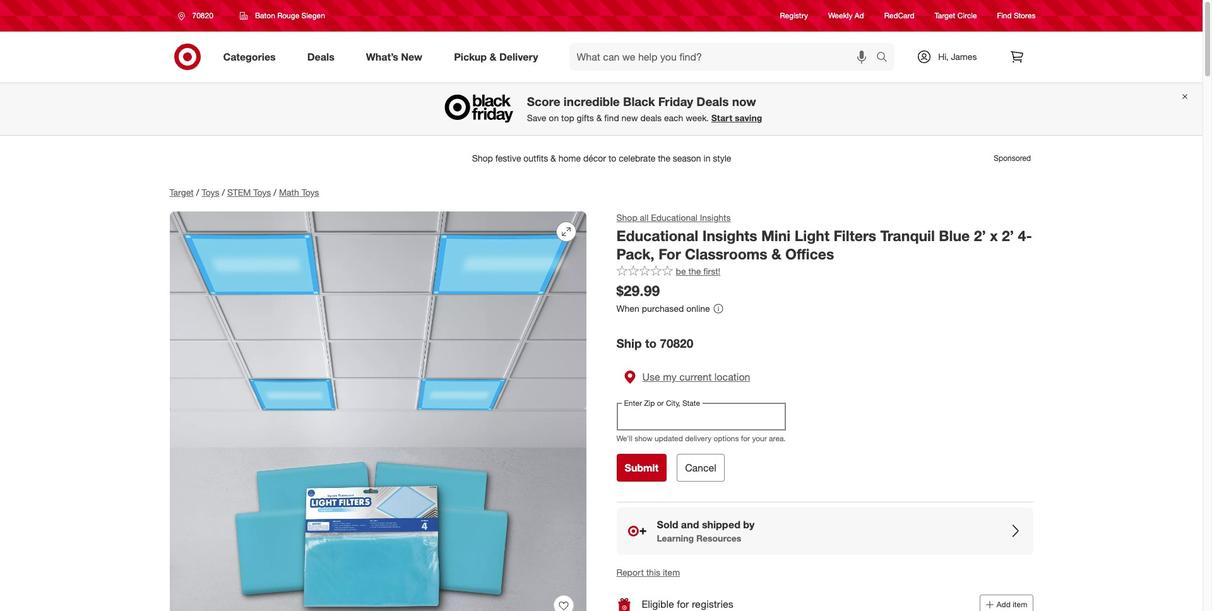 Task type: locate. For each thing, give the bounding box(es) containing it.
1 vertical spatial for
[[677, 598, 689, 611]]

options
[[714, 434, 739, 443]]

offices
[[786, 245, 835, 263]]

1 vertical spatial &
[[597, 113, 602, 123]]

deals inside score incredible black friday deals now save on top gifts & find new deals each week. start saving
[[697, 94, 729, 109]]

1 vertical spatial deals
[[697, 94, 729, 109]]

now
[[732, 94, 756, 109]]

filters
[[834, 227, 877, 244]]

toys left stem
[[202, 187, 219, 198]]

score incredible black friday deals now save on top gifts & find new deals each week. start saving
[[527, 94, 762, 123]]

categories
[[223, 50, 276, 63]]

cancel
[[685, 462, 717, 474]]

and
[[681, 519, 699, 531]]

target for target / toys / stem toys / math toys
[[170, 187, 194, 198]]

item right add
[[1013, 600, 1028, 609]]

0 horizontal spatial 70820
[[192, 11, 213, 20]]

$29.99
[[617, 282, 660, 300]]

james
[[951, 51, 977, 62]]

report this item button
[[617, 566, 680, 579]]

educational
[[651, 212, 698, 223], [617, 227, 699, 244]]

70820 left baton
[[192, 11, 213, 20]]

use my current location
[[643, 371, 751, 383]]

2 horizontal spatial /
[[274, 187, 277, 198]]

sold and shipped by learning resources
[[657, 519, 755, 544]]

1 horizontal spatial /
[[222, 187, 225, 198]]

&
[[490, 50, 497, 63], [597, 113, 602, 123], [772, 245, 782, 263]]

week.
[[686, 113, 709, 123]]

0 horizontal spatial toys
[[202, 187, 219, 198]]

what's new link
[[355, 43, 438, 71]]

friday
[[659, 94, 694, 109]]

1 vertical spatial target
[[170, 187, 194, 198]]

show
[[635, 434, 653, 443]]

online
[[687, 303, 710, 314]]

educational up for
[[617, 227, 699, 244]]

1 horizontal spatial deals
[[697, 94, 729, 109]]

deals up start
[[697, 94, 729, 109]]

tranquil
[[881, 227, 935, 244]]

& inside score incredible black friday deals now save on top gifts & find new deals each week. start saving
[[597, 113, 602, 123]]

target left toys link
[[170, 187, 194, 198]]

& right the pickup
[[490, 50, 497, 63]]

70820 right to on the bottom of page
[[660, 336, 694, 351]]

area.
[[769, 434, 786, 443]]

top
[[562, 113, 575, 123]]

2 / from the left
[[222, 187, 225, 198]]

delivery
[[500, 50, 538, 63]]

/
[[196, 187, 199, 198], [222, 187, 225, 198], [274, 187, 277, 198]]

1 horizontal spatial item
[[1013, 600, 1028, 609]]

registry
[[780, 11, 808, 20]]

score
[[527, 94, 561, 109]]

target circle link
[[935, 10, 977, 21]]

1 vertical spatial item
[[1013, 600, 1028, 609]]

add item
[[997, 600, 1028, 609]]

0 horizontal spatial /
[[196, 187, 199, 198]]

0 horizontal spatial target
[[170, 187, 194, 198]]

0 vertical spatial &
[[490, 50, 497, 63]]

target for target circle
[[935, 11, 956, 20]]

resources
[[697, 533, 742, 544]]

we'll
[[617, 434, 633, 443]]

0 vertical spatial for
[[741, 434, 750, 443]]

weekly ad
[[829, 11, 864, 20]]

1 horizontal spatial target
[[935, 11, 956, 20]]

70820 inside fulfillment region
[[660, 336, 694, 351]]

eligible
[[642, 598, 674, 611]]

2 vertical spatial &
[[772, 245, 782, 263]]

registry link
[[780, 10, 808, 21]]

your
[[753, 434, 767, 443]]

1 vertical spatial insights
[[703, 227, 758, 244]]

What can we help you find? suggestions appear below search field
[[569, 43, 880, 71]]

find
[[605, 113, 619, 123]]

on
[[549, 113, 559, 123]]

educational insights mini light filters tranquil blue 2' x 2' 4-pack, for classrooms & offices, 1 of 7 image
[[170, 212, 586, 611]]

deals
[[307, 50, 335, 63], [697, 94, 729, 109]]

& left find
[[597, 113, 602, 123]]

/ left 'math'
[[274, 187, 277, 198]]

1 horizontal spatial &
[[597, 113, 602, 123]]

item
[[663, 567, 680, 578], [1013, 600, 1028, 609]]

for
[[741, 434, 750, 443], [677, 598, 689, 611]]

None text field
[[617, 403, 786, 431]]

target left the circle
[[935, 11, 956, 20]]

1 horizontal spatial toys
[[253, 187, 271, 198]]

item right this
[[663, 567, 680, 578]]

fulfillment region
[[607, 326, 1034, 555]]

insights
[[700, 212, 731, 223], [703, 227, 758, 244]]

1 horizontal spatial 2'
[[1002, 227, 1014, 244]]

deals link
[[297, 43, 350, 71]]

2' left x
[[974, 227, 986, 244]]

/ left toys link
[[196, 187, 199, 198]]

what's new
[[366, 50, 423, 63]]

blue
[[939, 227, 970, 244]]

for inside fulfillment region
[[741, 434, 750, 443]]

deals
[[641, 113, 662, 123]]

deals down siegen
[[307, 50, 335, 63]]

search button
[[871, 43, 902, 73]]

find stores link
[[998, 10, 1036, 21]]

mini
[[762, 227, 791, 244]]

toys
[[202, 187, 219, 198], [253, 187, 271, 198], [302, 187, 319, 198]]

new
[[622, 113, 638, 123]]

& down mini
[[772, 245, 782, 263]]

/ right toys link
[[222, 187, 225, 198]]

target
[[935, 11, 956, 20], [170, 187, 194, 198]]

0 vertical spatial insights
[[700, 212, 731, 223]]

& inside 'pickup & delivery' 'link'
[[490, 50, 497, 63]]

0 vertical spatial deals
[[307, 50, 335, 63]]

0 horizontal spatial 2'
[[974, 227, 986, 244]]

educational right all
[[651, 212, 698, 223]]

toys right 'math'
[[302, 187, 319, 198]]

light
[[795, 227, 830, 244]]

2'
[[974, 227, 986, 244], [1002, 227, 1014, 244]]

cancel button
[[677, 454, 725, 482]]

for right the eligible
[[677, 598, 689, 611]]

pickup & delivery
[[454, 50, 538, 63]]

0 horizontal spatial &
[[490, 50, 497, 63]]

shop all educational insights educational insights mini light filters tranquil blue 2' x 2' 4- pack, for classrooms & offices
[[617, 212, 1033, 263]]

toys right stem
[[253, 187, 271, 198]]

2 horizontal spatial &
[[772, 245, 782, 263]]

0 vertical spatial target
[[935, 11, 956, 20]]

report this item
[[617, 567, 680, 578]]

0 horizontal spatial item
[[663, 567, 680, 578]]

use my current location link
[[617, 361, 786, 393]]

this
[[647, 567, 661, 578]]

target / toys / stem toys / math toys
[[170, 187, 319, 198]]

pickup & delivery link
[[443, 43, 554, 71]]

weekly ad link
[[829, 10, 864, 21]]

classrooms
[[685, 245, 768, 263]]

ship to 70820
[[617, 336, 694, 351]]

1 horizontal spatial 70820
[[660, 336, 694, 351]]

pickup
[[454, 50, 487, 63]]

redcard link
[[885, 10, 915, 21]]

start
[[712, 113, 733, 123]]

1 vertical spatial 70820
[[660, 336, 694, 351]]

2 horizontal spatial toys
[[302, 187, 319, 198]]

2' right x
[[1002, 227, 1014, 244]]

to
[[645, 336, 657, 351]]

x
[[991, 227, 998, 244]]

0 vertical spatial 70820
[[192, 11, 213, 20]]

for left the your
[[741, 434, 750, 443]]

1 horizontal spatial for
[[741, 434, 750, 443]]

shop
[[617, 212, 638, 223]]



Task type: vqa. For each thing, say whether or not it's contained in the screenshot.
the "Christmas"
no



Task type: describe. For each thing, give the bounding box(es) containing it.
the
[[689, 266, 701, 277]]

0 vertical spatial item
[[663, 567, 680, 578]]

target circle
[[935, 11, 977, 20]]

current
[[680, 371, 712, 383]]

weekly
[[829, 11, 853, 20]]

each
[[664, 113, 684, 123]]

gifts
[[577, 113, 594, 123]]

baton
[[255, 11, 275, 20]]

& inside shop all educational insights educational insights mini light filters tranquil blue 2' x 2' 4- pack, for classrooms & offices
[[772, 245, 782, 263]]

2 2' from the left
[[1002, 227, 1014, 244]]

location
[[715, 371, 751, 383]]

updated
[[655, 434, 683, 443]]

math
[[279, 187, 299, 198]]

hi,
[[939, 51, 949, 62]]

stem toys link
[[227, 187, 271, 198]]

shipped
[[702, 519, 741, 531]]

1 vertical spatial educational
[[617, 227, 699, 244]]

find stores
[[998, 11, 1036, 20]]

0 horizontal spatial for
[[677, 598, 689, 611]]

add
[[997, 600, 1011, 609]]

stem
[[227, 187, 251, 198]]

sold
[[657, 519, 679, 531]]

delivery
[[685, 434, 712, 443]]

none text field inside fulfillment region
[[617, 403, 786, 431]]

search
[[871, 52, 902, 64]]

1 / from the left
[[196, 187, 199, 198]]

new
[[401, 50, 423, 63]]

eligible for registries
[[642, 598, 734, 611]]

circle
[[958, 11, 977, 20]]

math toys link
[[279, 187, 319, 198]]

be the first!
[[676, 266, 721, 277]]

1 toys from the left
[[202, 187, 219, 198]]

stores
[[1014, 11, 1036, 20]]

we'll show updated delivery options for your area.
[[617, 434, 786, 443]]

what's
[[366, 50, 398, 63]]

advertisement region
[[159, 143, 1044, 174]]

70820 inside dropdown button
[[192, 11, 213, 20]]

find
[[998, 11, 1012, 20]]

3 / from the left
[[274, 187, 277, 198]]

3 toys from the left
[[302, 187, 319, 198]]

use
[[643, 371, 661, 383]]

when
[[617, 303, 640, 314]]

ad
[[855, 11, 864, 20]]

black
[[623, 94, 655, 109]]

all
[[640, 212, 649, 223]]

add item button
[[980, 595, 1034, 611]]

categories link
[[213, 43, 292, 71]]

70820 button
[[170, 4, 227, 27]]

rouge
[[277, 11, 300, 20]]

registries
[[692, 598, 734, 611]]

siegen
[[302, 11, 325, 20]]

my
[[663, 371, 677, 383]]

first!
[[704, 266, 721, 277]]

report
[[617, 567, 644, 578]]

by
[[744, 519, 755, 531]]

2 toys from the left
[[253, 187, 271, 198]]

4-
[[1019, 227, 1033, 244]]

learning
[[657, 533, 694, 544]]

ship
[[617, 336, 642, 351]]

toys link
[[202, 187, 219, 198]]

pack,
[[617, 245, 655, 263]]

submit button
[[617, 454, 667, 482]]

purchased
[[642, 303, 684, 314]]

incredible
[[564, 94, 620, 109]]

submit
[[625, 462, 659, 474]]

when purchased online
[[617, 303, 710, 314]]

be
[[676, 266, 686, 277]]

0 horizontal spatial deals
[[307, 50, 335, 63]]

hi, james
[[939, 51, 977, 62]]

be the first! link
[[617, 266, 721, 278]]

save
[[527, 113, 547, 123]]

0 vertical spatial educational
[[651, 212, 698, 223]]

saving
[[735, 113, 762, 123]]

baton rouge siegen button
[[232, 4, 333, 27]]

redcard
[[885, 11, 915, 20]]

baton rouge siegen
[[255, 11, 325, 20]]

target link
[[170, 187, 194, 198]]

1 2' from the left
[[974, 227, 986, 244]]



